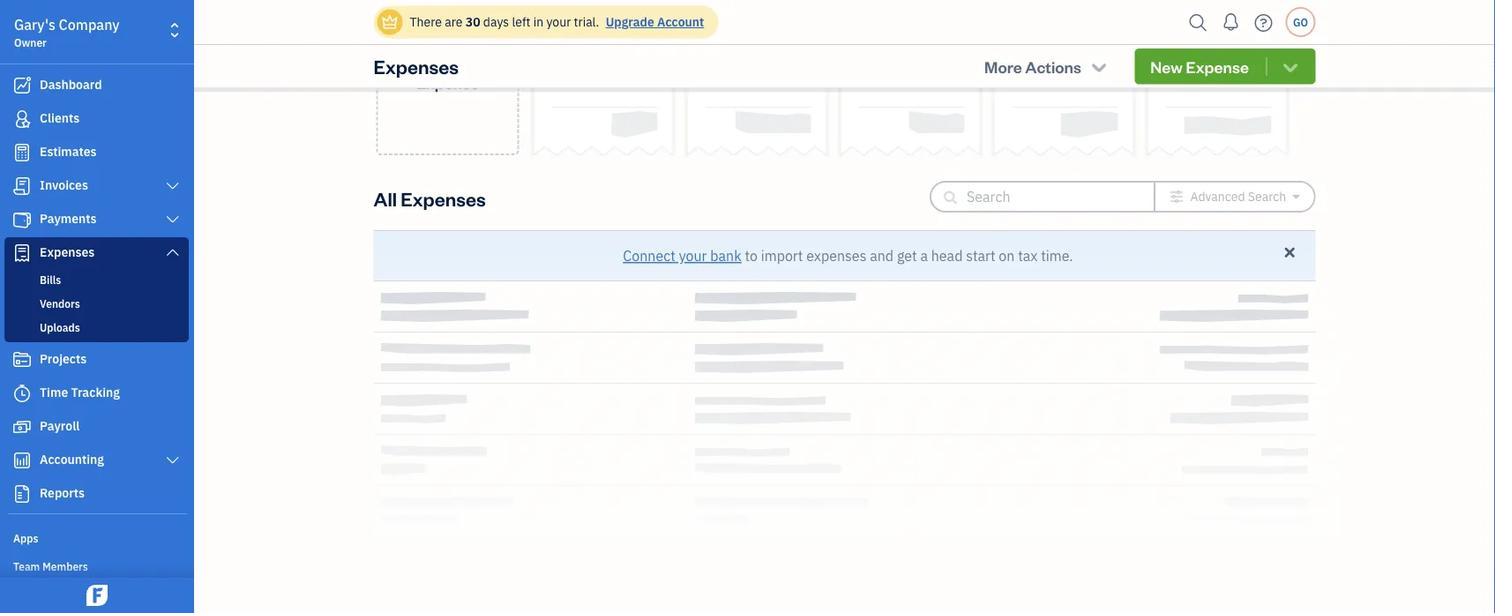 Task type: locate. For each thing, give the bounding box(es) containing it.
1 vertical spatial chevron large down image
[[165, 453, 181, 468]]

main element
[[0, 0, 238, 613]]

upgrade account link
[[602, 14, 704, 30]]

1 horizontal spatial new
[[1151, 56, 1183, 77]]

0 horizontal spatial new
[[432, 51, 464, 72]]

0 horizontal spatial chevrondown image
[[1089, 57, 1109, 75]]

search image
[[1184, 9, 1212, 36]]

payroll
[[40, 418, 80, 434]]

members
[[42, 559, 88, 573]]

new expense down search image
[[1151, 56, 1249, 77]]

account
[[657, 14, 704, 30]]

expense
[[1186, 56, 1249, 77], [416, 72, 479, 93]]

team members
[[13, 559, 88, 573]]

crown image
[[381, 13, 399, 31]]

30
[[466, 14, 480, 30]]

chevron large down image
[[165, 179, 181, 193], [165, 245, 181, 259]]

expense inside new expense link
[[416, 72, 479, 93]]

chevron large down image
[[165, 213, 181, 227], [165, 453, 181, 468]]

Search text field
[[967, 183, 1126, 211]]

new inside button
[[1151, 56, 1183, 77]]

money image
[[11, 418, 33, 436]]

1 chevrondown image from the left
[[1089, 57, 1109, 75]]

clients link
[[4, 103, 189, 135]]

go to help image
[[1249, 9, 1278, 36]]

your left bank
[[679, 247, 707, 265]]

0 horizontal spatial new expense
[[416, 51, 479, 93]]

plus image
[[438, 19, 458, 37]]

0 vertical spatial expenses
[[374, 54, 459, 79]]

gary's company owner
[[14, 15, 120, 49]]

chevron large down image inside invoices link
[[165, 179, 181, 193]]

projects
[[40, 351, 87, 367]]

1 horizontal spatial your
[[679, 247, 707, 265]]

expenses
[[374, 54, 459, 79], [401, 186, 486, 211], [40, 244, 95, 260]]

chevron large down image up expenses link
[[165, 213, 181, 227]]

new expense link
[[376, 0, 519, 155]]

new
[[432, 51, 464, 72], [1151, 56, 1183, 77]]

accounting
[[40, 451, 104, 468]]

0 horizontal spatial expense
[[416, 72, 479, 93]]

your
[[546, 14, 571, 30], [679, 247, 707, 265]]

chevrondown image for more actions
[[1089, 57, 1109, 75]]

bills
[[40, 273, 61, 287]]

2 chevron large down image from the top
[[165, 453, 181, 468]]

go
[[1293, 15, 1308, 29]]

chevrondown image inside more actions dropdown button
[[1089, 57, 1109, 75]]

new expense down plus 'image'
[[416, 51, 479, 93]]

estimates
[[40, 143, 97, 160]]

expense image
[[11, 244, 33, 262]]

chevron large down image down estimates link
[[165, 179, 181, 193]]

payroll link
[[4, 411, 189, 443]]

1 chevron large down image from the top
[[165, 179, 181, 193]]

vendors
[[40, 296, 80, 310]]

your right in
[[546, 14, 571, 30]]

chevron large down image for expenses
[[165, 245, 181, 259]]

1 vertical spatial chevron large down image
[[165, 245, 181, 259]]

0 vertical spatial chevron large down image
[[165, 213, 181, 227]]

expenses right all
[[401, 186, 486, 211]]

chevron large down image for payments
[[165, 213, 181, 227]]

2 vertical spatial expenses
[[40, 244, 95, 260]]

more
[[984, 56, 1022, 77]]

payments
[[40, 210, 97, 227]]

on
[[999, 247, 1015, 265]]

chevron large down image up bills link
[[165, 245, 181, 259]]

new expense inside button
[[1151, 56, 1249, 77]]

more actions
[[984, 56, 1081, 77]]

owner
[[14, 35, 47, 49]]

chevron large down image inside expenses link
[[165, 245, 181, 259]]

chevron large down image inside accounting "link"
[[165, 453, 181, 468]]

team
[[13, 559, 40, 573]]

invoices link
[[4, 170, 189, 202]]

chevrondown image
[[1089, 57, 1109, 75], [1280, 57, 1301, 75]]

bank
[[710, 247, 741, 265]]

clients
[[40, 110, 80, 126]]

1 horizontal spatial chevrondown image
[[1280, 57, 1301, 75]]

chevron large down image down payroll link
[[165, 453, 181, 468]]

dashboard image
[[11, 77, 33, 94]]

a
[[920, 247, 928, 265]]

days
[[483, 14, 509, 30]]

head
[[931, 247, 963, 265]]

accounting link
[[4, 445, 189, 476]]

payments link
[[4, 204, 189, 236]]

expenses down there
[[374, 54, 459, 79]]

projects link
[[4, 344, 189, 376]]

0 vertical spatial chevron large down image
[[165, 179, 181, 193]]

chevrondown image inside new expense button
[[1280, 57, 1301, 75]]

more actions button
[[969, 49, 1124, 84]]

chart image
[[11, 452, 33, 469]]

2 chevron large down image from the top
[[165, 245, 181, 259]]

company
[[59, 15, 120, 34]]

0 horizontal spatial your
[[546, 14, 571, 30]]

chevrondown image right actions
[[1089, 57, 1109, 75]]

1 chevron large down image from the top
[[165, 213, 181, 227]]

2 chevrondown image from the left
[[1280, 57, 1301, 75]]

1 horizontal spatial expense
[[1186, 56, 1249, 77]]

expenses up bills
[[40, 244, 95, 260]]

chevrondown image down go dropdown button
[[1280, 57, 1301, 75]]

new expense
[[416, 51, 479, 93], [1151, 56, 1249, 77]]

new expense button
[[1135, 49, 1316, 84]]

connect
[[623, 247, 676, 265]]

time.
[[1041, 247, 1073, 265]]

expense down plus 'image'
[[416, 72, 479, 93]]

new inside new expense
[[432, 51, 464, 72]]

expense inside new expense button
[[1186, 56, 1249, 77]]

expense down notifications icon
[[1186, 56, 1249, 77]]

all expenses
[[374, 186, 486, 211]]

1 horizontal spatial new expense
[[1151, 56, 1249, 77]]

go button
[[1286, 7, 1316, 37]]

there are 30 days left in your trial. upgrade account
[[410, 14, 704, 30]]



Task type: vqa. For each thing, say whether or not it's contained in the screenshot.
THE VENDORS link
yes



Task type: describe. For each thing, give the bounding box(es) containing it.
chevron large down image for invoices
[[165, 179, 181, 193]]

estimate image
[[11, 144, 33, 161]]

all
[[374, 186, 397, 211]]

report image
[[11, 485, 33, 503]]

chevrondown image for new expense
[[1280, 57, 1301, 75]]

and
[[870, 247, 894, 265]]

connect your bank button
[[623, 245, 741, 266]]

new expense button
[[1135, 49, 1316, 84]]

start
[[966, 247, 996, 265]]

time
[[40, 384, 68, 400]]

invoices
[[40, 177, 88, 193]]

upgrade
[[606, 14, 654, 30]]

get
[[897, 247, 917, 265]]

dashboard link
[[4, 70, 189, 101]]

tracking
[[71, 384, 120, 400]]

reports link
[[4, 478, 189, 510]]

timer image
[[11, 385, 33, 402]]

expenses link
[[4, 237, 189, 269]]

vendors link
[[8, 293, 185, 314]]

in
[[533, 14, 543, 30]]

notifications image
[[1217, 4, 1245, 40]]

close image
[[1282, 244, 1298, 261]]

there
[[410, 14, 442, 30]]

client image
[[11, 110, 33, 128]]

chevron large down image for accounting
[[165, 453, 181, 468]]

reports
[[40, 485, 85, 501]]

left
[[512, 14, 530, 30]]

uploads
[[40, 320, 80, 334]]

uploads link
[[8, 317, 185, 338]]

tax
[[1018, 247, 1038, 265]]

payment image
[[11, 211, 33, 228]]

expenses inside main element
[[40, 244, 95, 260]]

freshbooks image
[[83, 585, 111, 606]]

team members link
[[4, 552, 189, 579]]

estimates link
[[4, 137, 189, 168]]

time tracking
[[40, 384, 120, 400]]

1 vertical spatial your
[[679, 247, 707, 265]]

project image
[[11, 351, 33, 369]]

bills link
[[8, 269, 185, 290]]

expenses
[[806, 247, 867, 265]]

1 vertical spatial expenses
[[401, 186, 486, 211]]

are
[[445, 14, 463, 30]]

apps
[[13, 531, 38, 545]]

0 vertical spatial your
[[546, 14, 571, 30]]

time tracking link
[[4, 378, 189, 409]]

gary's
[[14, 15, 55, 34]]

invoice image
[[11, 177, 33, 195]]

to
[[745, 247, 758, 265]]

import
[[761, 247, 803, 265]]

actions
[[1025, 56, 1081, 77]]

dashboard
[[40, 76, 102, 93]]

apps link
[[4, 524, 189, 550]]

connect your bank to import expenses and get a head start on tax time.
[[623, 247, 1073, 265]]

trial.
[[574, 14, 599, 30]]



